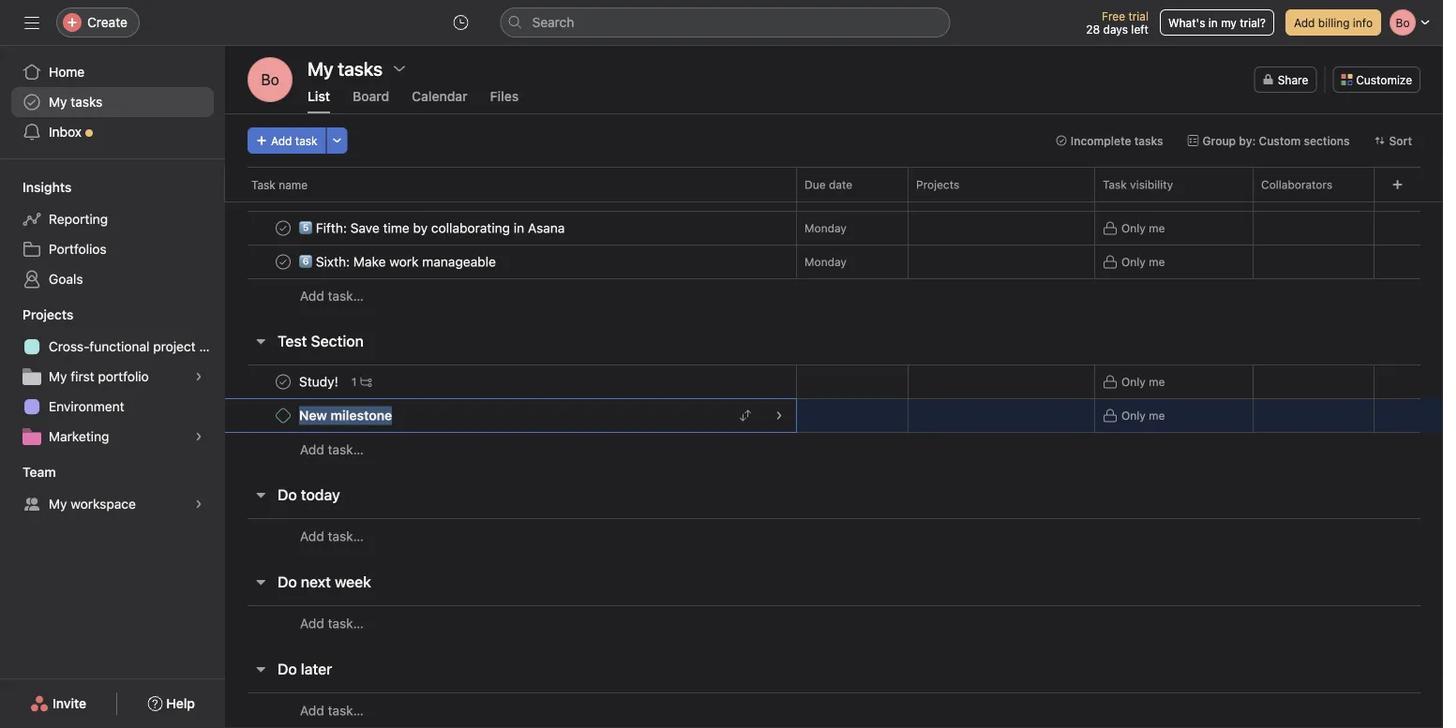 Task type: locate. For each thing, give the bounding box(es) containing it.
add task… row for do next week
[[225, 606, 1443, 641]]

add task… button up section
[[300, 286, 364, 307]]

my inside global element
[[49, 94, 67, 110]]

plan
[[199, 339, 225, 355]]

days
[[1103, 23, 1128, 36]]

placeholderusericon image inside header test section tree grid
[[1267, 410, 1278, 422]]

1 only from the top
[[1122, 188, 1146, 201]]

3 add task… row from the top
[[225, 519, 1443, 554]]

4️⃣ Fourth: Stay on top of incoming work text field
[[295, 185, 545, 204]]

1 horizontal spatial tasks
[[1134, 134, 1163, 147]]

1 vertical spatial my
[[49, 369, 67, 385]]

2 vertical spatial completed image
[[272, 251, 294, 273]]

goals link
[[11, 264, 214, 294]]

1 horizontal spatial projects
[[916, 178, 960, 191]]

section
[[311, 332, 364, 350]]

completed image
[[272, 183, 294, 206], [272, 217, 294, 240], [272, 251, 294, 273]]

completed checkbox up completed option
[[272, 183, 294, 206]]

add up the test section button
[[300, 288, 324, 304]]

add task… for later
[[300, 703, 364, 719]]

add task… down later at left bottom
[[300, 703, 364, 719]]

add task… up section
[[300, 288, 364, 304]]

bo button
[[248, 57, 293, 102]]

my workspace
[[49, 497, 136, 512]]

2 vertical spatial my
[[49, 497, 67, 512]]

0 vertical spatial only me row
[[225, 177, 1443, 212]]

3 completed checkbox from the top
[[272, 371, 294, 393]]

left
[[1131, 23, 1149, 36]]

3 me from the top
[[1149, 256, 1165, 269]]

home
[[49, 64, 85, 80]]

1 add task… row from the top
[[225, 279, 1443, 313]]

task… for today
[[328, 529, 364, 544]]

projects element
[[0, 298, 225, 456]]

0 vertical spatial do
[[278, 486, 297, 504]]

task… inside header recently assigned tree grid
[[328, 288, 364, 304]]

2 vertical spatial completed checkbox
[[272, 371, 294, 393]]

4 add task… from the top
[[300, 616, 364, 632]]

5 task… from the top
[[328, 703, 364, 719]]

task…
[[328, 288, 364, 304], [328, 442, 364, 458], [328, 529, 364, 544], [328, 616, 364, 632], [328, 703, 364, 719]]

1 my from the top
[[49, 94, 67, 110]]

2 only from the top
[[1122, 222, 1146, 235]]

6️⃣ Sixth: Make work manageable text field
[[295, 253, 502, 272]]

2 completed checkbox from the top
[[272, 251, 294, 273]]

add task… button for next
[[300, 614, 364, 634]]

1 task from the left
[[251, 178, 276, 191]]

projects up "cross-"
[[23, 307, 74, 323]]

1 vertical spatial completed image
[[272, 217, 294, 240]]

files
[[490, 89, 519, 104]]

2 add task… row from the top
[[225, 432, 1443, 467]]

1 vertical spatial projects
[[23, 307, 74, 323]]

only me for linked projects for 5️⃣ fifth: save time by collaborating in asana cell
[[1122, 222, 1165, 235]]

add left billing
[[1294, 16, 1315, 29]]

5 me from the top
[[1149, 409, 1165, 423]]

goals
[[49, 272, 83, 287]]

completed checkbox inside 6️⃣ sixth: make work manageable cell
[[272, 251, 294, 273]]

my
[[49, 94, 67, 110], [49, 369, 67, 385], [49, 497, 67, 512]]

placeholderusericon image
[[1267, 20, 1278, 31], [1267, 88, 1278, 99], [1267, 155, 1278, 166], [1267, 189, 1278, 200], [1267, 410, 1278, 422]]

5 add task… row from the top
[[225, 693, 1443, 729]]

in
[[1209, 16, 1218, 29]]

task… down the new milestone text box
[[328, 442, 364, 458]]

tasks for incomplete tasks
[[1134, 134, 1163, 147]]

due
[[805, 178, 826, 191]]

home link
[[11, 57, 214, 87]]

completed image for completed checkbox inside 6️⃣ sixth: make work manageable cell
[[272, 251, 294, 273]]

collapse task list for this section image left do today button
[[253, 488, 268, 503]]

1 completed image from the top
[[272, 183, 294, 206]]

portfolios link
[[11, 234, 214, 264]]

3 add task… button from the top
[[300, 527, 364, 547]]

add left the task
[[271, 134, 292, 147]]

do left the next
[[278, 573, 297, 591]]

add task… button down the do next week button
[[300, 614, 364, 634]]

2 completed image from the top
[[272, 217, 294, 240]]

3 only me from the top
[[1122, 256, 1165, 269]]

group by: custom sections
[[1203, 134, 1350, 147]]

insights element
[[0, 171, 225, 298]]

2 me from the top
[[1149, 222, 1165, 235]]

1 collapse task list for this section image from the top
[[253, 334, 268, 349]]

3 only from the top
[[1122, 256, 1146, 269]]

4 only from the top
[[1122, 376, 1146, 389]]

1 vertical spatial completed checkbox
[[272, 251, 294, 273]]

5 placeholderusericon image from the top
[[1267, 410, 1278, 422]]

5 add task… from the top
[[300, 703, 364, 719]]

incomplete tasks button
[[1047, 128, 1172, 154]]

3 add task… from the top
[[300, 529, 364, 544]]

3 my from the top
[[49, 497, 67, 512]]

add inside header recently assigned tree grid
[[300, 288, 324, 304]]

row containing 1
[[225, 365, 1443, 400]]

add billing info
[[1294, 16, 1373, 29]]

collapse task list for this section image left "do later" button
[[253, 662, 268, 677]]

task… down later at left bottom
[[328, 703, 364, 719]]

2 collapse task list for this section image from the top
[[253, 662, 268, 677]]

1 horizontal spatial task
[[1103, 178, 1127, 191]]

completed checkbox inside study! cell
[[272, 371, 294, 393]]

do today
[[278, 486, 340, 504]]

linked projects for 6️⃣ sixth: make work manageable cell
[[908, 245, 1095, 279]]

info
[[1353, 16, 1373, 29]]

search
[[532, 15, 574, 30]]

1 vertical spatial monday
[[805, 256, 847, 269]]

3 row from the top
[[225, 245, 1443, 279]]

reporting
[[49, 211, 108, 227]]

1 placeholderusericon image from the top
[[1267, 20, 1278, 31]]

tasks inside global element
[[71, 94, 103, 110]]

completed image inside 4️⃣ fourth: stay on top of incoming work cell
[[272, 183, 294, 206]]

task… down week
[[328, 616, 364, 632]]

my inside 'projects' element
[[49, 369, 67, 385]]

teams element
[[0, 456, 225, 523]]

1 task… from the top
[[328, 288, 364, 304]]

only me row
[[225, 177, 1443, 212], [225, 399, 1443, 433]]

2 add task… from the top
[[300, 442, 364, 458]]

1 vertical spatial collapse task list for this section image
[[253, 662, 268, 677]]

bo
[[261, 71, 279, 89]]

my inside teams element
[[49, 497, 67, 512]]

0 vertical spatial collapse task list for this section image
[[253, 334, 268, 349]]

3 completed image from the top
[[272, 251, 294, 273]]

4 only me from the top
[[1122, 376, 1165, 389]]

1 completed checkbox from the top
[[272, 183, 294, 206]]

task left the name
[[251, 178, 276, 191]]

my left first
[[49, 369, 67, 385]]

2 my from the top
[[49, 369, 67, 385]]

incomplete
[[1071, 134, 1131, 147]]

4 me from the top
[[1149, 376, 1165, 389]]

add task… button down later at left bottom
[[300, 701, 364, 722]]

completed checkbox down completed option
[[272, 251, 294, 273]]

add down the next
[[300, 616, 324, 632]]

completed image for completed option
[[272, 217, 294, 240]]

task… up week
[[328, 529, 364, 544]]

0 vertical spatial completed image
[[272, 183, 294, 206]]

monday
[[805, 222, 847, 235], [805, 256, 847, 269]]

collapse task list for this section image left test
[[253, 334, 268, 349]]

completed checkbox for study! text box
[[272, 371, 294, 393]]

marketing
[[49, 429, 109, 445]]

create
[[87, 15, 128, 30]]

2 monday from the top
[[805, 256, 847, 269]]

4 task… from the top
[[328, 616, 364, 632]]

completed image inside 6️⃣ sixth: make work manageable cell
[[272, 251, 294, 273]]

0 vertical spatial monday
[[805, 222, 847, 235]]

do left later at left bottom
[[278, 661, 297, 679]]

projects up linked projects for 5️⃣ fifth: save time by collaborating in asana cell
[[916, 178, 960, 191]]

history image
[[453, 15, 468, 30]]

task… up section
[[328, 288, 364, 304]]

add inside header test section tree grid
[[300, 442, 324, 458]]

projects inside dropdown button
[[23, 307, 74, 323]]

task inside column header
[[251, 178, 276, 191]]

create button
[[56, 8, 140, 38]]

6️⃣ sixth: make work manageable cell
[[225, 245, 797, 279]]

1 add task… from the top
[[300, 288, 364, 304]]

0 vertical spatial collapse task list for this section image
[[253, 575, 268, 590]]

task
[[251, 178, 276, 191], [1103, 178, 1127, 191]]

1 me from the top
[[1149, 188, 1165, 201]]

add task… button down the new milestone text box
[[300, 440, 364, 460]]

add up do today button
[[300, 442, 324, 458]]

test
[[278, 332, 307, 350]]

tasks down home
[[71, 94, 103, 110]]

4 add task… row from the top
[[225, 606, 1443, 641]]

task left the visibility
[[1103, 178, 1127, 191]]

3 do from the top
[[278, 661, 297, 679]]

0 horizontal spatial projects
[[23, 307, 74, 323]]

add a task to this section image
[[373, 334, 388, 349]]

next
[[301, 573, 331, 591]]

tasks
[[71, 94, 103, 110], [1134, 134, 1163, 147]]

0 vertical spatial my
[[49, 94, 67, 110]]

add task… row for do later
[[225, 693, 1443, 729]]

add task
[[271, 134, 318, 147]]

collapse task list for this section image
[[253, 334, 268, 349], [253, 488, 268, 503]]

do
[[278, 486, 297, 504], [278, 573, 297, 591], [278, 661, 297, 679]]

0 vertical spatial completed checkbox
[[272, 183, 294, 206]]

custom
[[1259, 134, 1301, 147]]

1 vertical spatial tasks
[[1134, 134, 1163, 147]]

task… for later
[[328, 703, 364, 719]]

customize button
[[1333, 67, 1421, 93]]

2 only me from the top
[[1122, 222, 1165, 235]]

see details, marketing image
[[193, 431, 204, 443]]

new milestone cell
[[225, 399, 797, 433]]

add task… button inside header test section tree grid
[[300, 440, 364, 460]]

completed image down completed option
[[272, 251, 294, 273]]

add task… down the new milestone text box
[[300, 442, 364, 458]]

2 task from the left
[[1103, 178, 1127, 191]]

me for linked projects for study! cell at the bottom right
[[1149, 376, 1165, 389]]

task… for next
[[328, 616, 364, 632]]

1 vertical spatial collapse task list for this section image
[[253, 488, 268, 503]]

collapse task list for this section image
[[253, 575, 268, 590], [253, 662, 268, 677]]

incomplete tasks
[[1071, 134, 1163, 147]]

1 vertical spatial do
[[278, 573, 297, 591]]

my
[[1221, 16, 1237, 29]]

0 vertical spatial projects
[[916, 178, 960, 191]]

help
[[166, 696, 195, 712]]

invite
[[53, 696, 86, 712]]

0 vertical spatial tasks
[[71, 94, 103, 110]]

tasks for my tasks
[[71, 94, 103, 110]]

2 do from the top
[[278, 573, 297, 591]]

add task… down the do next week button
[[300, 616, 364, 632]]

do next week
[[278, 573, 371, 591]]

portfolio
[[98, 369, 149, 385]]

my down team
[[49, 497, 67, 512]]

free trial 28 days left
[[1086, 9, 1149, 36]]

completed image up completed option
[[272, 183, 294, 206]]

completed image
[[272, 371, 294, 393]]

collapse task list for this section image left the next
[[253, 575, 268, 590]]

completed image inside 5️⃣ fifth: save time by collaborating in asana cell
[[272, 217, 294, 240]]

name
[[279, 178, 308, 191]]

collapse task list for this section image for do next week
[[253, 575, 268, 590]]

1 do from the top
[[278, 486, 297, 504]]

2 collapse task list for this section image from the top
[[253, 488, 268, 503]]

projects
[[916, 178, 960, 191], [23, 307, 74, 323]]

5 add task… button from the top
[[300, 701, 364, 722]]

add task… inside header recently assigned tree grid
[[300, 288, 364, 304]]

2 vertical spatial do
[[278, 661, 297, 679]]

0 horizontal spatial tasks
[[71, 94, 103, 110]]

5️⃣ Fifth: Save time by collaborating in Asana text field
[[295, 219, 571, 238]]

28
[[1086, 23, 1100, 36]]

3 placeholderusericon image from the top
[[1267, 155, 1278, 166]]

reporting link
[[11, 204, 214, 234]]

add task… row
[[225, 279, 1443, 313], [225, 432, 1443, 467], [225, 519, 1443, 554], [225, 606, 1443, 641], [225, 693, 1443, 729]]

board link
[[353, 89, 389, 113]]

add task… for next
[[300, 616, 364, 632]]

completed image down task name
[[272, 217, 294, 240]]

0 horizontal spatial task
[[251, 178, 276, 191]]

1 collapse task list for this section image from the top
[[253, 575, 268, 590]]

my up inbox
[[49, 94, 67, 110]]

completed checkbox up completed milestone icon
[[272, 371, 294, 393]]

only
[[1122, 188, 1146, 201], [1122, 222, 1146, 235], [1122, 256, 1146, 269], [1122, 376, 1146, 389], [1122, 409, 1146, 423]]

1
[[352, 376, 357, 389]]

collapse task list for this section image for do later
[[253, 662, 268, 677]]

monday for 5️⃣ fifth: save time by collaborating in asana cell
[[805, 222, 847, 235]]

2 task… from the top
[[328, 442, 364, 458]]

1 vertical spatial only me row
[[225, 399, 1443, 433]]

1 row from the top
[[225, 167, 1443, 202]]

only for linked projects for 6️⃣ sixth: make work manageable cell
[[1122, 256, 1146, 269]]

4 row from the top
[[225, 365, 1443, 400]]

calendar link
[[412, 89, 468, 113]]

cross-functional project plan
[[49, 339, 225, 355]]

add task… button for later
[[300, 701, 364, 722]]

tasks inside dropdown button
[[1134, 134, 1163, 147]]

portfolios
[[49, 241, 107, 257]]

only me
[[1122, 188, 1165, 201], [1122, 222, 1165, 235], [1122, 256, 1165, 269], [1122, 376, 1165, 389], [1122, 409, 1165, 423]]

4️⃣ fourth: stay on top of incoming work cell
[[225, 177, 797, 212]]

2 placeholderusericon image from the top
[[1267, 88, 1278, 99]]

4 placeholderusericon image from the top
[[1267, 189, 1278, 200]]

monday for 6️⃣ sixth: make work manageable cell
[[805, 256, 847, 269]]

task for task visibility
[[1103, 178, 1127, 191]]

what's in my trial?
[[1169, 16, 1266, 29]]

do later button
[[278, 653, 332, 687]]

3 task… from the top
[[328, 529, 364, 544]]

tasks up the visibility
[[1134, 134, 1163, 147]]

4 add task… button from the top
[[300, 614, 364, 634]]

1 monday from the top
[[805, 222, 847, 235]]

row
[[225, 167, 1443, 202], [225, 211, 1443, 246], [225, 245, 1443, 279], [225, 365, 1443, 400]]

2 add task… button from the top
[[300, 440, 364, 460]]

add task… button down today
[[300, 527, 364, 547]]

project
[[153, 339, 196, 355]]

add field image
[[1392, 179, 1403, 190]]

add task… down today
[[300, 529, 364, 544]]

New milestone text field
[[295, 407, 398, 425]]

Completed checkbox
[[272, 183, 294, 206], [272, 251, 294, 273], [272, 371, 294, 393]]

do today button
[[278, 478, 340, 512]]

do left today
[[278, 486, 297, 504]]

1 add task… button from the top
[[300, 286, 364, 307]]



Task type: vqa. For each thing, say whether or not it's contained in the screenshot.
search
yes



Task type: describe. For each thing, give the bounding box(es) containing it.
search list box
[[500, 8, 951, 38]]

help button
[[135, 687, 207, 721]]

what's in my trial? button
[[1160, 9, 1274, 36]]

1 only me row from the top
[[225, 177, 1443, 212]]

study! cell
[[225, 365, 797, 400]]

what's
[[1169, 16, 1206, 29]]

visibility
[[1130, 178, 1173, 191]]

5️⃣ fifth: save time by collaborating in asana cell
[[225, 211, 797, 246]]

task name
[[251, 178, 308, 191]]

do next week button
[[278, 566, 371, 599]]

share
[[1278, 73, 1309, 86]]

task… inside header test section tree grid
[[328, 442, 364, 458]]

add task… button for today
[[300, 527, 364, 547]]

customize
[[1356, 73, 1412, 86]]

add down later at left bottom
[[300, 703, 324, 719]]

group
[[1203, 134, 1236, 147]]

insights button
[[0, 178, 72, 197]]

test section
[[278, 332, 364, 350]]

test section button
[[278, 324, 364, 358]]

hide sidebar image
[[24, 15, 39, 30]]

add task… inside header test section tree grid
[[300, 442, 364, 458]]

linked projects for 5️⃣ fifth: save time by collaborating in asana cell
[[908, 211, 1095, 246]]

projects button
[[0, 306, 74, 324]]

completed checkbox inside 4️⃣ fourth: stay on top of incoming work cell
[[272, 183, 294, 206]]

only me for linked projects for 6️⃣ sixth: make work manageable cell
[[1122, 256, 1165, 269]]

my workspace link
[[11, 490, 214, 520]]

completed milestone image
[[276, 408, 291, 423]]

team
[[23, 465, 56, 480]]

cross-functional project plan link
[[11, 332, 225, 362]]

only me for linked projects for study! cell at the bottom right
[[1122, 376, 1165, 389]]

list
[[308, 89, 330, 104]]

inbox link
[[11, 117, 214, 147]]

task visibility
[[1103, 178, 1173, 191]]

only for linked projects for study! cell at the bottom right
[[1122, 376, 1146, 389]]

Completed checkbox
[[272, 217, 294, 240]]

marketing link
[[11, 422, 214, 452]]

do for do next week
[[278, 573, 297, 591]]

trial
[[1129, 9, 1149, 23]]

free
[[1102, 9, 1125, 23]]

week
[[335, 573, 371, 591]]

completed checkbox for 6️⃣ sixth: make work manageable text field
[[272, 251, 294, 273]]

2 only me row from the top
[[225, 399, 1443, 433]]

global element
[[0, 46, 225, 158]]

projects inside row
[[916, 178, 960, 191]]

row containing task name
[[225, 167, 1443, 202]]

sort button
[[1366, 128, 1421, 154]]

my for my tasks
[[49, 94, 67, 110]]

move tasks between sections image
[[740, 410, 751, 422]]

me for linked projects for 6️⃣ sixth: make work manageable cell
[[1149, 256, 1165, 269]]

board
[[353, 89, 389, 104]]

due date
[[805, 178, 853, 191]]

add billing info button
[[1286, 9, 1381, 36]]

team button
[[0, 463, 56, 482]]

do for do today
[[278, 486, 297, 504]]

task name column header
[[248, 167, 802, 202]]

my for my workspace
[[49, 497, 67, 512]]

add collaborators image
[[1346, 408, 1361, 423]]

only for linked projects for 5️⃣ fifth: save time by collaborating in asana cell
[[1122, 222, 1146, 235]]

invite button
[[18, 687, 99, 721]]

my tasks link
[[11, 87, 214, 117]]

header recently assigned tree grid
[[225, 0, 1443, 313]]

today
[[301, 486, 340, 504]]

cross-
[[49, 339, 89, 355]]

insights
[[23, 180, 72, 195]]

first
[[71, 369, 94, 385]]

1 button
[[348, 373, 376, 392]]

completed image for completed checkbox within the 4️⃣ fourth: stay on top of incoming work cell
[[272, 183, 294, 206]]

calendar
[[412, 89, 468, 104]]

files link
[[490, 89, 519, 113]]

later
[[301, 661, 332, 679]]

sections
[[1304, 134, 1350, 147]]

1 only me from the top
[[1122, 188, 1165, 201]]

task
[[295, 134, 318, 147]]

my first portfolio link
[[11, 362, 214, 392]]

show options image
[[392, 61, 407, 76]]

environment
[[49, 399, 124, 415]]

see details, my workspace image
[[193, 499, 204, 510]]

add task… button inside header recently assigned tree grid
[[300, 286, 364, 307]]

by:
[[1239, 134, 1256, 147]]

2 row from the top
[[225, 211, 1443, 246]]

share button
[[1255, 67, 1317, 93]]

see details, my first portfolio image
[[193, 371, 204, 383]]

collaborators
[[1261, 178, 1333, 191]]

add down do today
[[300, 529, 324, 544]]

functional
[[89, 339, 150, 355]]

5 only me from the top
[[1122, 409, 1165, 423]]

billing
[[1318, 16, 1350, 29]]

group by: custom sections button
[[1179, 128, 1358, 154]]

add task… for today
[[300, 529, 364, 544]]

inbox
[[49, 124, 82, 140]]

me for linked projects for 5️⃣ fifth: save time by collaborating in asana cell
[[1149, 222, 1165, 235]]

my first portfolio
[[49, 369, 149, 385]]

do for do later
[[278, 661, 297, 679]]

environment link
[[11, 392, 214, 422]]

header test section tree grid
[[225, 365, 1443, 467]]

Completed milestone checkbox
[[276, 408, 291, 423]]

my tasks
[[49, 94, 103, 110]]

linked projects for study! cell
[[908, 365, 1095, 400]]

search button
[[500, 8, 951, 38]]

my tasks
[[308, 57, 383, 79]]

sort
[[1389, 134, 1412, 147]]

5 only from the top
[[1122, 409, 1146, 423]]

add task button
[[248, 128, 326, 154]]

more actions image
[[332, 135, 343, 146]]

add task… row for do today
[[225, 519, 1443, 554]]

my for my first portfolio
[[49, 369, 67, 385]]

task for task name
[[251, 178, 276, 191]]

Study! text field
[[295, 373, 344, 392]]

trial?
[[1240, 16, 1266, 29]]

details image
[[774, 410, 785, 422]]



